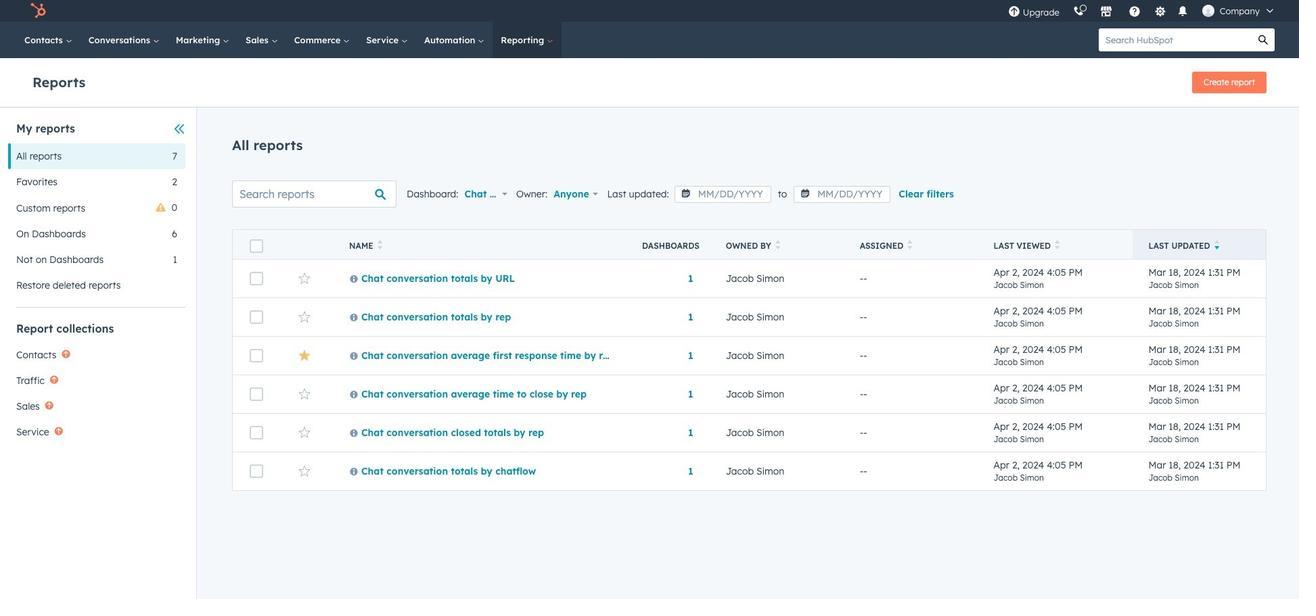 Task type: locate. For each thing, give the bounding box(es) containing it.
jacob simon image
[[1203, 5, 1215, 17]]

menu
[[1002, 0, 1283, 22]]

3 press to sort. element from the left
[[908, 240, 913, 252]]

banner
[[32, 68, 1267, 93]]

marketplaces image
[[1101, 6, 1113, 18]]

2 press to sort. image from the left
[[776, 240, 781, 250]]

press to sort. image for 1st "press to sort." element from left
[[378, 240, 383, 250]]

report filters element
[[8, 121, 185, 299]]

1 horizontal spatial press to sort. image
[[776, 240, 781, 250]]

press to sort. image for 2nd "press to sort." element from left
[[776, 240, 781, 250]]

1 horizontal spatial mm/dd/yyyy text field
[[794, 186, 891, 203]]

2 horizontal spatial press to sort. image
[[908, 240, 913, 250]]

1 press to sort. image from the left
[[378, 240, 383, 250]]

0 horizontal spatial mm/dd/yyyy text field
[[675, 186, 771, 203]]

Search HubSpot search field
[[1099, 28, 1252, 51]]

MM/DD/YYYY text field
[[675, 186, 771, 203], [794, 186, 891, 203]]

report collections element
[[8, 322, 185, 445]]

Search reports search field
[[232, 181, 397, 208]]

0 horizontal spatial press to sort. image
[[378, 240, 383, 250]]

3 press to sort. image from the left
[[908, 240, 913, 250]]

4 press to sort. element from the left
[[1055, 240, 1061, 252]]

2 press to sort. element from the left
[[776, 240, 781, 252]]

1 press to sort. element from the left
[[378, 240, 383, 252]]

press to sort. image
[[1055, 240, 1061, 250]]

press to sort. image
[[378, 240, 383, 250], [776, 240, 781, 250], [908, 240, 913, 250]]

press to sort. element
[[378, 240, 383, 252], [776, 240, 781, 252], [908, 240, 913, 252], [1055, 240, 1061, 252]]



Task type: describe. For each thing, give the bounding box(es) containing it.
2 mm/dd/yyyy text field from the left
[[794, 186, 891, 203]]

descending sort. press to sort ascending. image
[[1215, 240, 1220, 250]]

press to sort. image for second "press to sort." element from the right
[[908, 240, 913, 250]]

1 mm/dd/yyyy text field from the left
[[675, 186, 771, 203]]

descending sort. press to sort ascending. element
[[1215, 240, 1220, 252]]



Task type: vqa. For each thing, say whether or not it's contained in the screenshot.
Gary Orlando icon in the right of the page
no



